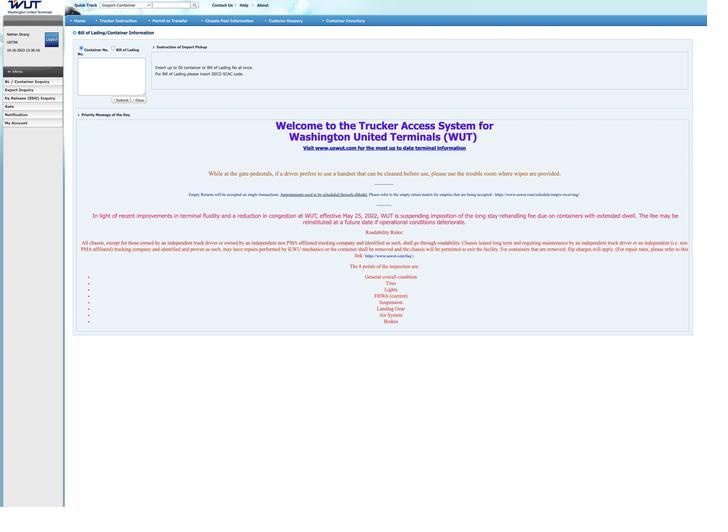 Task type: describe. For each thing, give the bounding box(es) containing it.
1 horizontal spatial container
[[326, 18, 345, 23]]

bl
[[5, 80, 10, 84]]

/
[[11, 80, 13, 84]]

contact us link
[[212, 3, 233, 7]]

transfer
[[171, 18, 188, 23]]

eq
[[5, 96, 10, 100]]

1 vertical spatial inquiry
[[19, 88, 33, 92]]

1 vertical spatial container
[[14, 80, 34, 84]]

(edo)
[[27, 96, 39, 100]]

instruction
[[115, 18, 137, 23]]

permit
[[152, 18, 165, 23]]

trucker instruction
[[100, 18, 137, 23]]

track
[[86, 3, 97, 7]]

inquiry for container
[[35, 80, 49, 84]]

us
[[228, 3, 233, 7]]

customs
[[269, 18, 286, 23]]

release
[[11, 96, 26, 100]]

container inventory
[[326, 18, 365, 23]]

my account link
[[3, 119, 63, 127]]

about link
[[257, 3, 269, 7]]

nathan
[[7, 32, 18, 36]]

contact us
[[212, 3, 233, 7]]

notification
[[5, 113, 28, 117]]

13:36:16
[[26, 48, 40, 52]]

chassis
[[205, 18, 220, 23]]

16-
[[12, 48, 17, 52]]

2023
[[17, 48, 25, 52]]

home
[[74, 18, 85, 23]]



Task type: vqa. For each thing, say whether or not it's contained in the screenshot.
the top Inquiry
yes



Task type: locate. For each thing, give the bounding box(es) containing it.
nathan strang
[[7, 32, 29, 36]]

10-
[[7, 48, 12, 52]]

inventory
[[346, 18, 365, 23]]

0 vertical spatial inquiry
[[35, 80, 49, 84]]

2 vertical spatial inquiry
[[41, 96, 55, 100]]

help
[[240, 3, 249, 7]]

bl / container inquiry
[[5, 80, 49, 84]]

customs glossary
[[269, 18, 303, 23]]

eq release (edo) inquiry
[[5, 96, 55, 100]]

about
[[257, 3, 269, 7]]

0 vertical spatial container
[[326, 18, 345, 23]]

inquiry up export inquiry link
[[35, 80, 49, 84]]

login image
[[45, 32, 59, 47]]

inquiry right (edo)
[[41, 96, 55, 100]]

container up export inquiry
[[14, 80, 34, 84]]

export inquiry link
[[3, 86, 63, 94]]

eq release (edo) inquiry link
[[3, 94, 63, 103]]

to
[[166, 18, 170, 23]]

gate
[[5, 104, 14, 109]]

notification link
[[3, 111, 63, 119]]

quick track
[[74, 3, 97, 7]]

information
[[230, 18, 254, 23]]

pool
[[221, 18, 229, 23]]

0 horizontal spatial container
[[14, 80, 34, 84]]

bl / container inquiry link
[[3, 78, 63, 86]]

help link
[[240, 3, 249, 7]]

account
[[12, 121, 27, 125]]

export inquiry
[[5, 88, 33, 92]]

None text field
[[152, 2, 191, 8]]

inquiry
[[35, 80, 49, 84], [19, 88, 33, 92], [41, 96, 55, 100]]

inquiry for (edo)
[[41, 96, 55, 100]]

contact
[[212, 3, 227, 7]]

10-16-2023 13:36:16
[[7, 48, 40, 52]]

my
[[5, 121, 10, 125]]

container left inventory
[[326, 18, 345, 23]]

quick
[[74, 3, 85, 7]]

gate link
[[3, 103, 63, 111]]

trucker
[[100, 18, 114, 23]]

glossary
[[287, 18, 303, 23]]

container
[[326, 18, 345, 23], [14, 80, 34, 84]]

chassis pool information
[[205, 18, 254, 23]]

strang
[[19, 32, 29, 36]]

ustiw
[[7, 40, 18, 44]]

inquiry inside 'link'
[[41, 96, 55, 100]]

my account
[[5, 121, 27, 125]]

permit to transfer
[[152, 18, 188, 23]]

inquiry down bl / container inquiry
[[19, 88, 33, 92]]

export
[[5, 88, 18, 92]]



